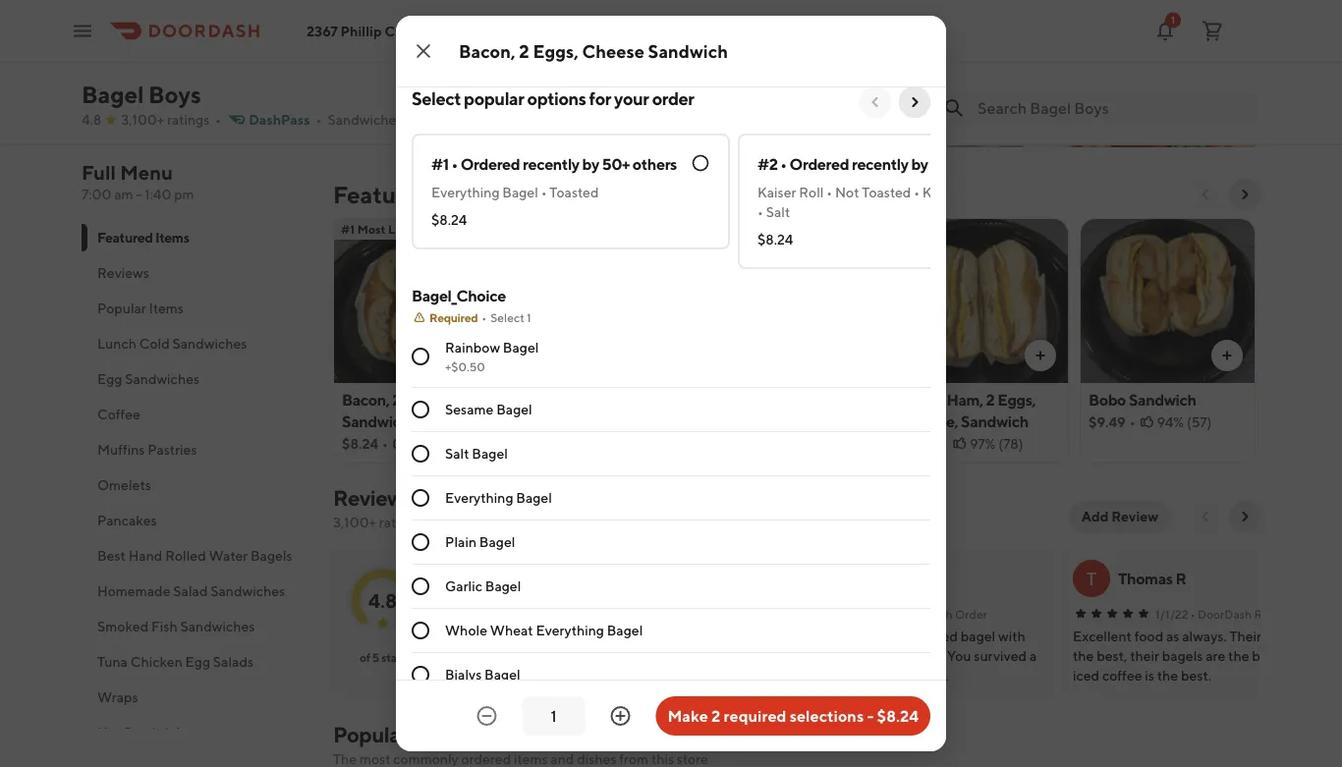 Task type: locate. For each thing, give the bounding box(es) containing it.
2 left photos
[[852, 15, 860, 31]]

see more
[[165, 28, 226, 44]]

1 horizontal spatial others
[[962, 155, 1006, 174]]

4.8 left garlic bagel option
[[368, 589, 397, 613]]

• doordash order
[[580, 608, 676, 621], [892, 608, 988, 621]]

egg down smoked fish sandwiches button
[[185, 654, 210, 671]]

menu
[[120, 161, 173, 184]]

0 horizontal spatial 3,100+
[[121, 112, 164, 128]]

liked down featured items 'heading' at the top of page
[[388, 222, 420, 236]]

increase quantity by 1 image
[[609, 705, 633, 729]]

5
[[372, 651, 379, 665]]

items up lunch cold sandwiches
[[149, 300, 184, 317]]

0 vertical spatial featured items
[[333, 180, 498, 208]]

1 horizontal spatial with
[[609, 89, 643, 111]]

select popular options for your order
[[412, 88, 695, 109]]

bagel down • select 1
[[503, 340, 539, 356]]

recently up kaiser roll • not toasted • ketchup • pepper • salt
[[852, 155, 909, 174]]

1 vertical spatial reviews
[[333, 486, 413, 511]]

featured
[[333, 180, 433, 208], [97, 230, 153, 246]]

ordered up roll
[[790, 155, 850, 174]]

eggs, up (78)
[[998, 391, 1036, 409]]

2 inside 40% off first 2 orders up to $10 off with 40welcome, valid on subtotals $15
[[443, 89, 453, 111]]

1 vertical spatial 1
[[527, 311, 532, 324]]

1 horizontal spatial egg
[[185, 654, 210, 671]]

3,100+
[[121, 112, 164, 128], [333, 515, 377, 531]]

select up 'rainbow bagel +$0.50'
[[491, 311, 525, 324]]

powered by google image
[[533, 8, 591, 28]]

0 vertical spatial 4.8
[[82, 112, 101, 128]]

1 horizontal spatial popular
[[333, 723, 408, 748]]

pancakes
[[97, 513, 157, 529]]

0 horizontal spatial -
[[136, 186, 142, 203]]

•
[[216, 112, 221, 128], [316, 112, 322, 128], [452, 155, 458, 174], [781, 155, 787, 174], [541, 184, 547, 201], [827, 184, 833, 201], [915, 184, 920, 201], [979, 184, 985, 201], [758, 204, 764, 220], [482, 311, 487, 324], [1130, 414, 1136, 431], [383, 436, 388, 452], [943, 436, 949, 452], [425, 515, 430, 531], [580, 608, 585, 621], [892, 608, 897, 621], [1191, 608, 1196, 621]]

sandwiches down cold
[[125, 371, 200, 387]]

reviews
[[97, 265, 149, 281], [333, 486, 413, 511]]

1 add item to cart image from the left
[[1033, 348, 1049, 364]]

0 vertical spatial egg
[[97, 371, 122, 387]]

1 vertical spatial salt
[[445, 446, 470, 462]]

Bialys Bagel radio
[[412, 667, 430, 684]]

smoked fish sandwiches button
[[82, 610, 310, 645]]

stephanie
[[497, 570, 568, 588]]

doordash right 1/1/22
[[1199, 608, 1253, 621]]

1 horizontal spatial -
[[868, 707, 874, 726]]

cheese,
[[903, 412, 959, 431]]

53
[[433, 515, 450, 531]]

first
[[409, 89, 440, 111]]

3,100+ down reviews link
[[333, 515, 377, 531]]

next image
[[907, 94, 923, 110], [1238, 509, 1254, 525]]

1 horizontal spatial popular items
[[333, 723, 465, 748]]

sandwiches for homemade salad sandwiches
[[211, 584, 285, 600]]

1 vertical spatial #1
[[341, 222, 355, 236]]

1 horizontal spatial featured items
[[333, 180, 498, 208]]

with left cream
[[572, 391, 602, 409]]

1 horizontal spatial reviews
[[333, 486, 413, 511]]

0 horizontal spatial liked
[[388, 222, 420, 236]]

40welcome,
[[345, 113, 465, 134]]

dashpass
[[249, 112, 310, 128]]

salt inside kaiser roll • not toasted • ketchup • pepper • salt
[[767, 204, 791, 220]]

rainbow bagel +$0.50
[[445, 340, 539, 374]]

liked for #3 most liked
[[764, 222, 795, 236]]

popular items down bialys bagel radio
[[333, 723, 465, 748]]

1 vertical spatial -
[[868, 707, 874, 726]]

2 add item to cart image from the left
[[1220, 348, 1236, 364]]

items inside button
[[149, 300, 184, 317]]

• left salt bagel option
[[383, 436, 388, 452]]

featured down am
[[97, 230, 153, 246]]

sandwich up the 97% (78)
[[962, 412, 1029, 431]]

• doordash order down k
[[580, 608, 676, 621]]

bagel up reviews
[[516, 490, 552, 506]]

others right 50+
[[633, 155, 677, 174]]

select up breakfast
[[412, 88, 461, 109]]

cheese down +$0.50
[[445, 391, 498, 409]]

muffins pastries
[[97, 442, 197, 458]]

more
[[192, 28, 226, 44]]

everything down valid
[[432, 184, 500, 201]]

bagel right the bialys
[[485, 667, 521, 683]]

eggs,
[[533, 40, 579, 61], [404, 391, 442, 409], [792, 391, 830, 409], [998, 391, 1036, 409]]

hot
[[97, 725, 121, 741]]

smoked fish sandwiches
[[97, 619, 255, 635]]

everything up public
[[445, 490, 514, 506]]

k
[[571, 570, 582, 588]]

1 horizontal spatial #1
[[432, 155, 449, 174]]

0 horizontal spatial toasted
[[550, 184, 599, 201]]

1 doordash from the left
[[587, 608, 641, 621]]

- right am
[[136, 186, 142, 203]]

0 horizontal spatial off
[[384, 89, 406, 111]]

toasted down #1 • ordered recently by 50+ others
[[550, 184, 599, 201]]

reviews link
[[333, 486, 413, 511]]

bialys
[[445, 667, 482, 683]]

reviews down salt bagel option
[[333, 486, 413, 511]]

others
[[633, 155, 677, 174], [962, 155, 1006, 174]]

sandwich up order
[[648, 40, 728, 61]]

0 horizontal spatial with
[[572, 391, 602, 409]]

next image right previous icon on the bottom
[[1238, 509, 1254, 525]]

(201)
[[440, 436, 472, 452]]

sandwiches down 'water'
[[211, 584, 285, 600]]

order
[[644, 608, 676, 621], [956, 608, 988, 621]]

0 horizontal spatial next image
[[907, 94, 923, 110]]

1 horizontal spatial recently
[[852, 155, 909, 174]]

popular down 5
[[333, 723, 408, 748]]

1 horizontal spatial select
[[491, 311, 525, 324]]

bagel right (201)
[[472, 446, 508, 462]]

dialog containing bacon, 2 eggs, cheese sandwich
[[396, 0, 1057, 768]]

bagel inside bagel with cream cheese
[[529, 391, 569, 409]]

0 horizontal spatial add item to cart image
[[1033, 348, 1049, 364]]

1 vertical spatial popular
[[333, 723, 408, 748]]

1 vertical spatial with
[[572, 391, 602, 409]]

recently down the subtotals on the top of the page
[[523, 155, 580, 174]]

• down bobo sandwich
[[1130, 414, 1136, 431]]

public
[[452, 515, 491, 531]]

most
[[358, 222, 386, 236], [733, 222, 762, 236]]

2/26/22
[[846, 608, 890, 621]]

selections
[[790, 707, 864, 726]]

2 order from the left
[[956, 608, 988, 621]]

bacon, 2 eggs, cheese sandwich down powered by google image
[[459, 40, 728, 61]]

#1 most liked
[[341, 222, 420, 236]]

2 right make
[[712, 707, 721, 726]]

1 horizontal spatial liked
[[764, 222, 795, 236]]

0 horizontal spatial • doordash order
[[580, 608, 676, 621]]

0 vertical spatial everything
[[432, 184, 500, 201]]

bagel down 'rainbow bagel +$0.50'
[[529, 391, 569, 409]]

94% left (201)
[[410, 436, 437, 452]]

bagel left boys
[[82, 80, 144, 108]]

2367
[[307, 23, 338, 39]]

0 vertical spatial review
[[1112, 509, 1159, 525]]

1 horizontal spatial bacon,
[[459, 40, 516, 61]]

1 vertical spatial review
[[1255, 608, 1294, 621]]

#1 up featured items 'heading' at the top of page
[[432, 155, 449, 174]]

4.8
[[82, 112, 101, 128], [368, 589, 397, 613]]

1 vertical spatial egg
[[185, 654, 210, 671]]

bagels
[[251, 548, 293, 564]]

2 recently from the left
[[852, 155, 909, 174]]

featured inside featured items 'heading'
[[333, 180, 433, 208]]

1 most from the left
[[358, 222, 386, 236]]

0 vertical spatial 1
[[1172, 14, 1176, 26]]

next image right previous image
[[907, 94, 923, 110]]

1 vertical spatial ratings
[[379, 515, 422, 531]]

your
[[615, 88, 649, 109]]

am
[[114, 186, 133, 203]]

bagel for bialys bagel
[[485, 667, 521, 683]]

1 horizontal spatial 4.8
[[368, 589, 397, 613]]

0 horizontal spatial bacon,
[[342, 391, 390, 409]]

3 doordash from the left
[[1199, 608, 1253, 621]]

0 vertical spatial featured
[[333, 180, 433, 208]]

- right the selections
[[868, 707, 874, 726]]

eggs, down powered by google image
[[533, 40, 579, 61]]

1 liked from the left
[[388, 222, 420, 236]]

salt down kaiser
[[767, 204, 791, 220]]

tuna
[[97, 654, 128, 671]]

1 off from the left
[[384, 89, 406, 111]]

$8.24 right the selections
[[878, 707, 919, 726]]

4.8 up full
[[82, 112, 101, 128]]

0 vertical spatial popular items
[[97, 300, 184, 317]]

1 vertical spatial featured
[[97, 230, 153, 246]]

1 vertical spatial everything
[[445, 490, 514, 506]]

1 horizontal spatial salt
[[767, 204, 791, 220]]

94% left (57)
[[1158, 414, 1185, 431]]

1 horizontal spatial order
[[956, 608, 988, 621]]

- inside button
[[868, 707, 874, 726]]

Current quantity is 1 number field
[[534, 706, 574, 728]]

doordash for s
[[587, 608, 641, 621]]

bacon, up the popular
[[459, 40, 516, 61]]

0 horizontal spatial by
[[583, 155, 600, 174]]

1 vertical spatial 94%
[[410, 436, 437, 452]]

-
[[136, 186, 142, 203], [868, 707, 874, 726]]

1:40
[[145, 186, 171, 203]]

cheese down sausage,
[[716, 412, 768, 431]]

1 • doordash order from the left
[[580, 608, 676, 621]]

egg sandwiches
[[97, 371, 200, 387]]

by for 40+
[[912, 155, 929, 174]]

most right #3
[[733, 222, 762, 236]]

0 horizontal spatial others
[[633, 155, 677, 174]]

1 toasted from the left
[[550, 184, 599, 201]]

1 horizontal spatial by
[[912, 155, 929, 174]]

everything for everything bagel
[[445, 490, 514, 506]]

0 horizontal spatial 94%
[[410, 436, 437, 452]]

bagel right s
[[485, 579, 521, 595]]

sandwich down sausage,
[[771, 412, 839, 431]]

off right "$10"
[[584, 89, 606, 111]]

1 horizontal spatial 1
[[1172, 14, 1176, 26]]

1 ordered from the left
[[461, 155, 520, 174]]

2 liked from the left
[[764, 222, 795, 236]]

0 vertical spatial bacon, 2 eggs, cheese sandwich
[[459, 40, 728, 61]]

cheese inside sausage, 2 eggs, cheese sandwich
[[716, 412, 768, 431]]

with inside bagel with cream cheese
[[572, 391, 602, 409]]

1 horizontal spatial featured
[[333, 180, 433, 208]]

best hand rolled water bagels
[[97, 548, 293, 564]]

reviews inside reviews 3,100+ ratings • 53 public reviews
[[333, 486, 413, 511]]

thomas
[[1119, 570, 1173, 588]]

0 vertical spatial with
[[609, 89, 643, 111]]

$10
[[552, 89, 581, 111]]

bacon, 2 eggs, cheese sandwich up 94% (201)
[[342, 391, 498, 431]]

1 others from the left
[[633, 155, 677, 174]]

sandwiches,
[[328, 112, 406, 128]]

reviews for reviews 3,100+ ratings • 53 public reviews
[[333, 486, 413, 511]]

0 items, open order cart image
[[1201, 19, 1225, 43]]

ratings down boys
[[167, 112, 210, 128]]

• doordash order for 9/15/22
[[580, 608, 676, 621]]

eggs, left sesame
[[404, 391, 442, 409]]

muffins
[[97, 442, 145, 458]]

1 horizontal spatial 94%
[[1158, 414, 1185, 431]]

3,100+ down bagel boys
[[121, 112, 164, 128]]

bagel up increase quantity by 1 image
[[607, 623, 643, 639]]

• doordash order right 2/26/22 in the bottom right of the page
[[892, 608, 988, 621]]

featured items up #1 most liked
[[333, 180, 498, 208]]

0 horizontal spatial #1
[[341, 222, 355, 236]]

1 vertical spatial 3,100+
[[333, 515, 377, 531]]

• left not
[[827, 184, 833, 201]]

cheese up for
[[583, 40, 645, 61]]

wheat
[[490, 623, 534, 639]]

1/1/22
[[1156, 608, 1189, 621]]

• right dashpass
[[316, 112, 322, 128]]

#1 • ordered recently by 50+ others
[[432, 155, 677, 174]]

2
[[852, 15, 860, 31], [519, 40, 530, 61], [443, 89, 453, 111], [393, 391, 401, 409], [780, 391, 789, 409], [987, 391, 995, 409], [712, 707, 721, 726]]

0 horizontal spatial select
[[412, 88, 461, 109]]

- inside full menu 7:00 am - 1:40 pm
[[136, 186, 142, 203]]

wraps button
[[82, 680, 310, 716]]

+$0.50
[[445, 360, 485, 374]]

recently for 50+
[[523, 155, 580, 174]]

94% for sandwich
[[1158, 414, 1185, 431]]

review inside add review button
[[1112, 509, 1159, 525]]

2 vertical spatial everything
[[536, 623, 605, 639]]

bagel right sesame
[[497, 402, 533, 418]]

valid
[[468, 113, 505, 134]]

1 horizontal spatial off
[[584, 89, 606, 111]]

off up sandwiches, breakfast
[[384, 89, 406, 111]]

1 horizontal spatial toasted
[[862, 184, 912, 201]]

map region
[[376, 0, 1343, 253]]

0 vertical spatial 94%
[[1158, 414, 1185, 431]]

• right required
[[482, 311, 487, 324]]

0 horizontal spatial salt
[[445, 446, 470, 462]]

• left dashpass
[[216, 112, 221, 128]]

94%
[[1158, 414, 1185, 431], [410, 436, 437, 452]]

#1 inside dialog
[[432, 155, 449, 174]]

0 horizontal spatial most
[[358, 222, 386, 236]]

previous image
[[868, 94, 884, 110]]

add item to cart image for bobo sandwich
[[1220, 348, 1236, 364]]

2 toasted from the left
[[862, 184, 912, 201]]

egg
[[97, 371, 122, 387], [185, 654, 210, 671]]

2 inside sausage, 2 eggs, cheese sandwich
[[780, 391, 789, 409]]

0 horizontal spatial popular
[[97, 300, 146, 317]]

1 horizontal spatial ratings
[[379, 515, 422, 531]]

eggs, inside bacon, 2 eggs, cheese sandwich
[[404, 391, 442, 409]]

sandwich inside sausage, 2 eggs, cheese sandwich
[[771, 412, 839, 431]]

popular
[[97, 300, 146, 317], [333, 723, 408, 748]]

most down featured items 'heading' at the top of page
[[358, 222, 386, 236]]

2 ordered from the left
[[790, 155, 850, 174]]

add review
[[1082, 509, 1159, 525]]

Plain Bagel radio
[[412, 534, 430, 552]]

• doordash review
[[1191, 608, 1294, 621]]

order for 2/26/22
[[956, 608, 988, 621]]

0 vertical spatial bacon,
[[459, 40, 516, 61]]

bagel boys
[[82, 80, 201, 108]]

bagel for salt bagel
[[472, 446, 508, 462]]

next image for previous icon on the bottom
[[1238, 509, 1254, 525]]

• down breakfast
[[452, 155, 458, 174]]

2 inside button
[[852, 15, 860, 31]]

ratings up plain bagel radio
[[379, 515, 422, 531]]

1 horizontal spatial ordered
[[790, 155, 850, 174]]

reviews
[[494, 515, 541, 531]]

0 horizontal spatial ordered
[[461, 155, 520, 174]]

required
[[430, 311, 478, 324]]

by left 50+
[[583, 155, 600, 174]]

dialog
[[396, 0, 1057, 768]]

reviews inside button
[[97, 265, 149, 281]]

bagel inside 'rainbow bagel +$0.50'
[[503, 340, 539, 356]]

items up reviews button
[[155, 230, 189, 246]]

liked for #1 most liked
[[388, 222, 420, 236]]

1 horizontal spatial next image
[[1238, 509, 1254, 525]]

0 vertical spatial popular
[[97, 300, 146, 317]]

• left 53
[[425, 515, 430, 531]]

$8.24 inside button
[[878, 707, 919, 726]]

everything for everything bagel • toasted
[[432, 184, 500, 201]]

0 horizontal spatial 1
[[527, 311, 532, 324]]

muffins pastries button
[[82, 433, 310, 468]]

Everything Bagel radio
[[412, 490, 430, 507]]

sandwiches down wraps button
[[124, 725, 198, 741]]

lunch cold sandwiches button
[[82, 326, 310, 362]]

0 vertical spatial #1
[[432, 155, 449, 174]]

popular items up cold
[[97, 300, 184, 317]]

featured items down 1:40 on the left of the page
[[97, 230, 189, 246]]

0 vertical spatial ratings
[[167, 112, 210, 128]]

• inside bagel_choice group
[[482, 311, 487, 324]]

bacon, inside bacon, 2 eggs, cheese sandwich
[[342, 391, 390, 409]]

bagel for plain bagel
[[480, 534, 516, 551]]

next button of carousel image
[[1238, 187, 1254, 203]]

sausage, 2 eggs, cheese sandwich image
[[708, 218, 882, 383]]

to
[[532, 89, 549, 111]]

lunch
[[97, 336, 137, 352]]

- for 2
[[868, 707, 874, 726]]

0 horizontal spatial reviews
[[97, 265, 149, 281]]

doordash right 9/15/22
[[587, 608, 641, 621]]

cheese inside dialog
[[583, 40, 645, 61]]

homemade salad sandwiches
[[97, 584, 285, 600]]

add item to cart image
[[1033, 348, 1049, 364], [1220, 348, 1236, 364]]

0 horizontal spatial featured
[[97, 230, 153, 246]]

0 vertical spatial next image
[[907, 94, 923, 110]]

1 left 0 items, open order cart image
[[1172, 14, 1176, 26]]

sandwich left sesame bagel option
[[342, 412, 410, 431]]

2 • doordash order from the left
[[892, 608, 988, 621]]

cheese inside bagel with cream cheese
[[529, 412, 582, 431]]

doordash right 2/26/22 in the bottom right of the page
[[899, 608, 953, 621]]

2 others from the left
[[962, 155, 1006, 174]]

sesame bagel
[[445, 402, 533, 418]]

0 vertical spatial select
[[412, 88, 461, 109]]

make
[[668, 707, 709, 726]]

0 horizontal spatial review
[[1112, 509, 1159, 525]]

items down valid
[[437, 180, 498, 208]]

1 horizontal spatial doordash
[[899, 608, 953, 621]]

0 horizontal spatial recently
[[523, 155, 580, 174]]

cheese right sesame
[[529, 412, 582, 431]]

2 right ham,
[[987, 391, 995, 409]]

1 horizontal spatial add item to cart image
[[1220, 348, 1236, 364]]

reviews up lunch
[[97, 265, 149, 281]]

tuna chicken egg salads
[[97, 654, 254, 671]]

with inside 40% off first 2 orders up to $10 off with 40welcome, valid on subtotals $15
[[609, 89, 643, 111]]

Sesame Bagel radio
[[412, 401, 430, 419]]

1
[[1172, 14, 1176, 26], [527, 311, 532, 324]]

1 order from the left
[[644, 608, 676, 621]]

bagel for rainbow bagel +$0.50
[[503, 340, 539, 356]]

2 by from the left
[[912, 155, 929, 174]]

salads
[[213, 654, 254, 671]]

2 inside taylor ham, 2 eggs, cheese, sandwich
[[987, 391, 995, 409]]

2 most from the left
[[733, 222, 762, 236]]

ketchup
[[923, 184, 977, 201]]

1 vertical spatial bacon,
[[342, 391, 390, 409]]

coffee
[[97, 407, 141, 423]]

others up pepper
[[962, 155, 1006, 174]]

1 horizontal spatial review
[[1255, 608, 1294, 621]]

1 vertical spatial select
[[491, 311, 525, 324]]

1 inside bagel_choice group
[[527, 311, 532, 324]]

bagel for everything bagel • toasted
[[503, 184, 539, 201]]

eggs, right sausage,
[[792, 391, 830, 409]]

egg down lunch
[[97, 371, 122, 387]]

None radio
[[412, 348, 430, 366]]

bacon, 2 eggs, cheese sandwich
[[459, 40, 728, 61], [342, 391, 498, 431]]

0 horizontal spatial popular items
[[97, 300, 184, 317]]

popular items button
[[82, 291, 310, 326]]

full menu 7:00 am - 1:40 pm
[[82, 161, 194, 203]]

3,100+ inside reviews 3,100+ ratings • 53 public reviews
[[333, 515, 377, 531]]

pm
[[174, 186, 194, 203]]

0 horizontal spatial doordash
[[587, 608, 641, 621]]

0 horizontal spatial order
[[644, 608, 676, 621]]

1 by from the left
[[583, 155, 600, 174]]

1 horizontal spatial • doordash order
[[892, 608, 988, 621]]

2 left sesame bagel option
[[393, 391, 401, 409]]

salt inside bagel_choice group
[[445, 446, 470, 462]]

popular items
[[97, 300, 184, 317], [333, 723, 465, 748]]

2 horizontal spatial doordash
[[1199, 608, 1253, 621]]

1 vertical spatial next image
[[1238, 509, 1254, 525]]

1 horizontal spatial most
[[733, 222, 762, 236]]

$15
[[606, 113, 634, 134]]

by for 50+
[[583, 155, 600, 174]]

1 recently from the left
[[523, 155, 580, 174]]



Task type: describe. For each thing, give the bounding box(es) containing it.
open menu image
[[71, 19, 94, 43]]

smoked
[[97, 619, 149, 635]]

2367 phillip ct
[[307, 23, 401, 39]]

1 vertical spatial 4.8
[[368, 589, 397, 613]]

Salt Bagel radio
[[412, 445, 430, 463]]

make 2 required selections - $8.24
[[668, 707, 919, 726]]

reviews button
[[82, 256, 310, 291]]

salt bagel
[[445, 446, 508, 462]]

94% for 2
[[410, 436, 437, 452]]

sesame
[[445, 402, 494, 418]]

#3
[[715, 222, 731, 236]]

1 vertical spatial bacon, 2 eggs, cheese sandwich
[[342, 391, 498, 431]]

sandwiches for lunch cold sandwiches
[[173, 336, 247, 352]]

1 vertical spatial featured items
[[97, 230, 189, 246]]

bagel with cream cheese
[[529, 391, 651, 431]]

bacon, 2 eggs, cheese sandwich image
[[334, 218, 508, 383]]

ordered for #2
[[790, 155, 850, 174]]

sandwiches inside button
[[124, 725, 198, 741]]

homemade salad sandwiches button
[[82, 574, 310, 610]]

items left the decrease quantity by 1 icon
[[412, 723, 465, 748]]

bagel for garlic bagel
[[485, 579, 521, 595]]

popular
[[464, 88, 524, 109]]

phillip
[[341, 23, 382, 39]]

Whole Wheat Everything Bagel radio
[[412, 622, 430, 640]]

- for menu
[[136, 186, 142, 203]]

hot sandwiches
[[97, 725, 198, 741]]

• right #2
[[781, 155, 787, 174]]

(57)
[[1188, 414, 1213, 431]]

on
[[508, 113, 528, 134]]

decrease quantity by 1 image
[[475, 705, 499, 729]]

sandwich inside taylor ham, 2 eggs, cheese, sandwich
[[962, 412, 1029, 431]]

Item Search search field
[[978, 97, 1246, 119]]

up
[[509, 89, 529, 111]]

featured items heading
[[333, 179, 498, 210]]

Garlic Bagel radio
[[412, 578, 430, 596]]

94% (201)
[[410, 436, 472, 452]]

eggs, inside taylor ham, 2 eggs, cheese, sandwich
[[998, 391, 1036, 409]]

cheese inside bacon, 2 eggs, cheese sandwich
[[445, 391, 498, 409]]

breakfast
[[409, 112, 468, 128]]

plain bagel
[[445, 534, 516, 551]]

2 inside bacon, 2 eggs, cheese sandwich
[[393, 391, 401, 409]]

0 horizontal spatial ratings
[[167, 112, 210, 128]]

r
[[1176, 570, 1187, 588]]

• inside reviews 3,100+ ratings • 53 public reviews
[[425, 515, 430, 531]]

most for #1
[[358, 222, 386, 236]]

3,100+ ratings •
[[121, 112, 221, 128]]

not
[[836, 184, 860, 201]]

#2
[[758, 155, 778, 174]]

2 inside button
[[712, 707, 721, 726]]

sandwiches, breakfast
[[328, 112, 468, 128]]

2 photos
[[852, 15, 907, 31]]

lunch cold sandwiches
[[97, 336, 247, 352]]

2 doordash from the left
[[899, 608, 953, 621]]

• right 2/26/22 in the bottom right of the page
[[892, 608, 897, 621]]

order for 9/15/22
[[644, 608, 676, 621]]

make 2 required selections - $8.24 button
[[656, 697, 931, 736]]

• left ketchup
[[915, 184, 920, 201]]

$8.24 down kaiser
[[758, 232, 794, 248]]

popular items inside button
[[97, 300, 184, 317]]

0 horizontal spatial 4.8
[[82, 112, 101, 128]]

add item to cart image for taylor ham, 2 eggs, cheese, sandwich
[[1033, 348, 1049, 364]]

• down cheese, on the bottom
[[943, 436, 949, 452]]

doordash for t
[[1199, 608, 1253, 621]]

of 5 stars
[[360, 651, 406, 665]]

bobo sandwich image
[[1081, 218, 1255, 383]]

add
[[1082, 509, 1109, 525]]

#2 • ordered recently by 40+ others
[[758, 155, 1006, 174]]

7:00
[[82, 186, 112, 203]]

bagel for everything bagel
[[516, 490, 552, 506]]

homemade
[[97, 584, 171, 600]]

options
[[527, 88, 586, 109]]

40%
[[345, 89, 381, 111]]

$9.49
[[1089, 414, 1126, 431]]

9/15/22
[[535, 608, 578, 621]]

tuna chicken egg salads button
[[82, 645, 310, 680]]

cold
[[139, 336, 170, 352]]

omelets
[[97, 477, 151, 494]]

reviews for reviews
[[97, 265, 149, 281]]

hot sandwiches button
[[82, 716, 310, 751]]

reviews 3,100+ ratings • 53 public reviews
[[333, 486, 541, 531]]

bagel for sesame bagel
[[497, 402, 533, 418]]

bobo sandwich
[[1089, 391, 1197, 409]]

next image for previous image
[[907, 94, 923, 110]]

popular inside button
[[97, 300, 146, 317]]

water
[[209, 548, 248, 564]]

fish
[[151, 619, 178, 635]]

$8.24 up reviews link
[[342, 436, 379, 452]]

• up #3 most liked
[[758, 204, 764, 220]]

chicken
[[130, 654, 183, 671]]

ordered for #1
[[461, 155, 520, 174]]

taylor
[[903, 391, 944, 409]]

roll
[[800, 184, 824, 201]]

bobo
[[1089, 391, 1127, 409]]

bagel with cream cheese button
[[520, 218, 696, 464]]

sandwich up "94% (57)"
[[1130, 391, 1197, 409]]

of
[[360, 651, 370, 665]]

bialys bagel
[[445, 667, 521, 683]]

sausage, 2 eggs, cheese sandwich
[[716, 391, 839, 431]]

garlic
[[445, 579, 483, 595]]

bagel with cream cheese image
[[521, 218, 695, 383]]

previous image
[[1198, 509, 1214, 525]]

• down #1 • ordered recently by 50+ others
[[541, 184, 547, 201]]

40% off first 2 orders up to $10 off with 40welcome, valid on subtotals $15
[[345, 89, 643, 134]]

ratings inside reviews 3,100+ ratings • 53 public reviews
[[379, 515, 422, 531]]

for
[[589, 88, 611, 109]]

• right 9/15/22
[[580, 608, 585, 621]]

photos
[[863, 15, 907, 31]]

notification bell image
[[1154, 19, 1178, 43]]

previous button of carousel image
[[1198, 187, 1214, 203]]

select inside bagel_choice group
[[491, 311, 525, 324]]

t
[[1087, 568, 1097, 589]]

recently for 40+
[[852, 155, 909, 174]]

add item to cart image
[[473, 348, 489, 364]]

taylor ham, 2 eggs, cheese, sandwich image
[[895, 218, 1069, 383]]

items inside 'heading'
[[437, 180, 498, 208]]

close bacon, 2 eggs, cheese sandwich image
[[412, 39, 436, 63]]

toasted inside kaiser roll • not toasted • ketchup • pepper • salt
[[862, 184, 912, 201]]

#1 for #1 • ordered recently by 50+ others
[[432, 155, 449, 174]]

rolled
[[165, 548, 206, 564]]

salad
[[173, 584, 208, 600]]

#1 for #1 most liked
[[341, 222, 355, 236]]

bagel_choice group
[[412, 285, 931, 768]]

see
[[165, 28, 189, 44]]

eggs, inside sausage, 2 eggs, cheese sandwich
[[792, 391, 830, 409]]

0 vertical spatial 3,100+
[[121, 112, 164, 128]]

sandwiches for smoked fish sandwiches
[[180, 619, 255, 635]]

see more button
[[83, 21, 309, 52]]

2 off from the left
[[584, 89, 606, 111]]

• doordash order for 2/26/22
[[892, 608, 988, 621]]

required
[[724, 707, 787, 726]]

kaiser roll • not toasted • ketchup • pepper • salt
[[758, 184, 1034, 220]]

ham,
[[947, 391, 984, 409]]

boys
[[149, 80, 201, 108]]

orders
[[456, 89, 506, 111]]

2 up up
[[519, 40, 530, 61]]

add review button
[[1070, 501, 1171, 533]]

• right 1/1/22
[[1191, 608, 1196, 621]]

egg sandwiches button
[[82, 362, 310, 397]]

everything bagel • toasted
[[432, 184, 599, 201]]

coffee button
[[82, 397, 310, 433]]

97%
[[970, 436, 996, 452]]

• select 1
[[482, 311, 532, 324]]

s
[[466, 568, 476, 589]]

most for #3
[[733, 222, 762, 236]]

• left pepper
[[979, 184, 985, 201]]

sandwich inside bacon, 2 eggs, cheese sandwich
[[342, 412, 410, 431]]

subtotals
[[531, 113, 603, 134]]

pastries
[[148, 442, 197, 458]]

1 vertical spatial popular items
[[333, 723, 465, 748]]

others for #1 • ordered recently by 50+ others
[[633, 155, 677, 174]]

whole wheat everything bagel
[[445, 623, 643, 639]]

$8.24 down featured items 'heading' at the top of page
[[432, 212, 467, 228]]

others for #2 • ordered recently by 40+ others
[[962, 155, 1006, 174]]



Task type: vqa. For each thing, say whether or not it's contained in the screenshot.
second Toasted
yes



